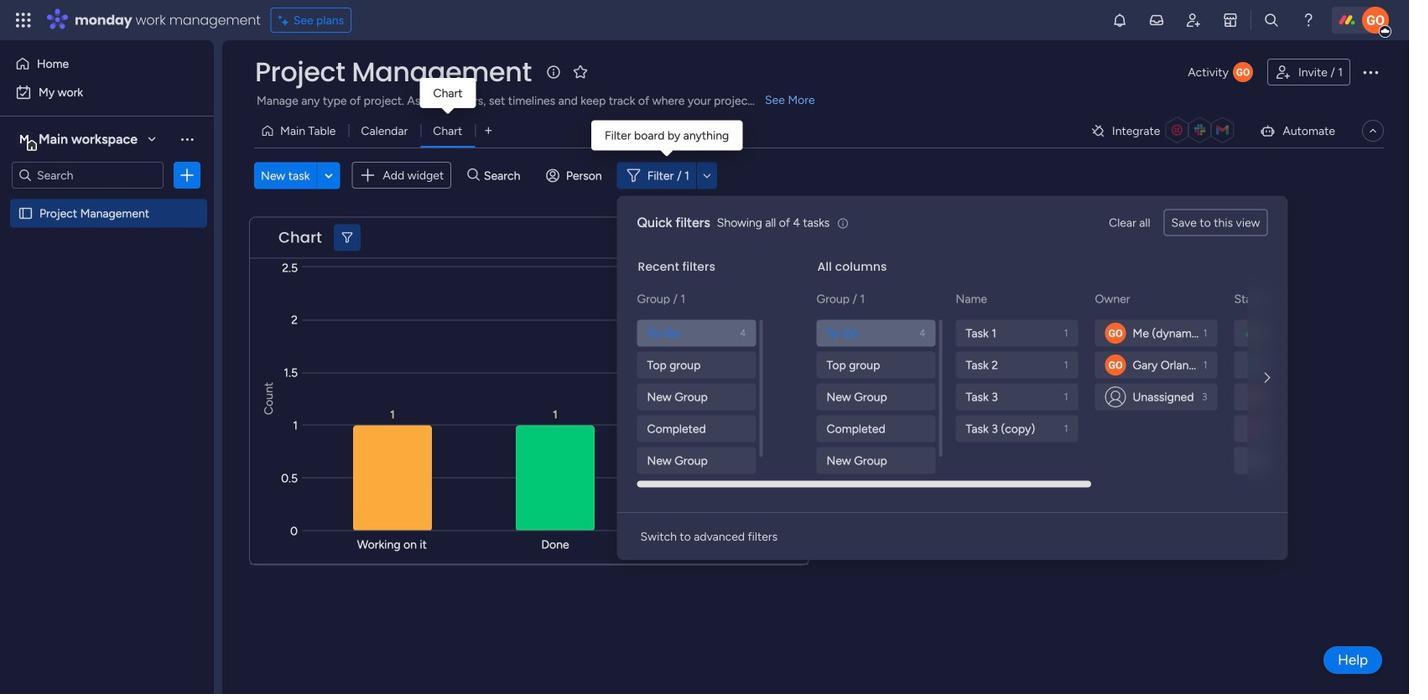 Task type: locate. For each thing, give the bounding box(es) containing it.
board activity image
[[1233, 62, 1253, 82]]

public board image
[[18, 206, 34, 221]]

group / 1 group
[[637, 320, 760, 474], [817, 320, 939, 474]]

gary orlando image up options icon
[[1362, 7, 1389, 34]]

1 vertical spatial option
[[10, 79, 204, 106]]

workspace image
[[16, 130, 33, 148]]

options image
[[1361, 62, 1381, 82]]

workspace options image
[[179, 131, 195, 147]]

gary orlando image
[[1105, 323, 1126, 344]]

help image
[[1300, 12, 1317, 29]]

0 horizontal spatial group / 1 group
[[637, 320, 760, 474]]

1 vertical spatial gary orlando image
[[1105, 355, 1126, 376]]

None field
[[251, 55, 536, 90], [274, 227, 326, 249], [251, 55, 536, 90], [274, 227, 326, 249]]

gary orlando image
[[1362, 7, 1389, 34], [1105, 355, 1126, 376]]

arrow down image
[[697, 165, 717, 186]]

0 horizontal spatial gary orlando image
[[1105, 355, 1126, 376]]

status group
[[1234, 320, 1357, 474]]

options image
[[179, 167, 195, 184]]

workspace selection element
[[16, 129, 140, 151]]

1 horizontal spatial gary orlando image
[[1362, 7, 1389, 34]]

1 horizontal spatial group / 1 group
[[817, 320, 939, 474]]

option
[[10, 50, 204, 77], [10, 79, 204, 106], [0, 198, 214, 202]]

list box
[[0, 196, 214, 454]]

gary orlando image down gary orlando icon
[[1105, 355, 1126, 376]]

update feed image
[[1148, 12, 1165, 29]]

0 vertical spatial gary orlando image
[[1362, 7, 1389, 34]]

gary orlando image inside owner 'group'
[[1105, 355, 1126, 376]]

dialog
[[617, 196, 1409, 560]]

add view image
[[485, 125, 492, 137]]



Task type: describe. For each thing, give the bounding box(es) containing it.
owner group
[[1095, 320, 1221, 411]]

Search in workspace field
[[35, 166, 140, 185]]

0 vertical spatial option
[[10, 50, 204, 77]]

Search field
[[480, 164, 530, 187]]

see plans image
[[278, 11, 293, 30]]

invite members image
[[1185, 12, 1202, 29]]

1 group / 1 group from the left
[[637, 320, 760, 474]]

add to favorites image
[[572, 63, 589, 80]]

angle down image
[[325, 169, 333, 182]]

2 vertical spatial option
[[0, 198, 214, 202]]

collapse board header image
[[1366, 124, 1380, 138]]

show board description image
[[543, 64, 564, 81]]

select product image
[[15, 12, 32, 29]]

2 group / 1 group from the left
[[817, 320, 939, 474]]

search everything image
[[1263, 12, 1280, 29]]

name group
[[956, 320, 1082, 442]]

v2 search image
[[467, 166, 480, 185]]

notifications image
[[1111, 12, 1128, 29]]

monday marketplace image
[[1222, 12, 1239, 29]]



Task type: vqa. For each thing, say whether or not it's contained in the screenshot.
"to"
no



